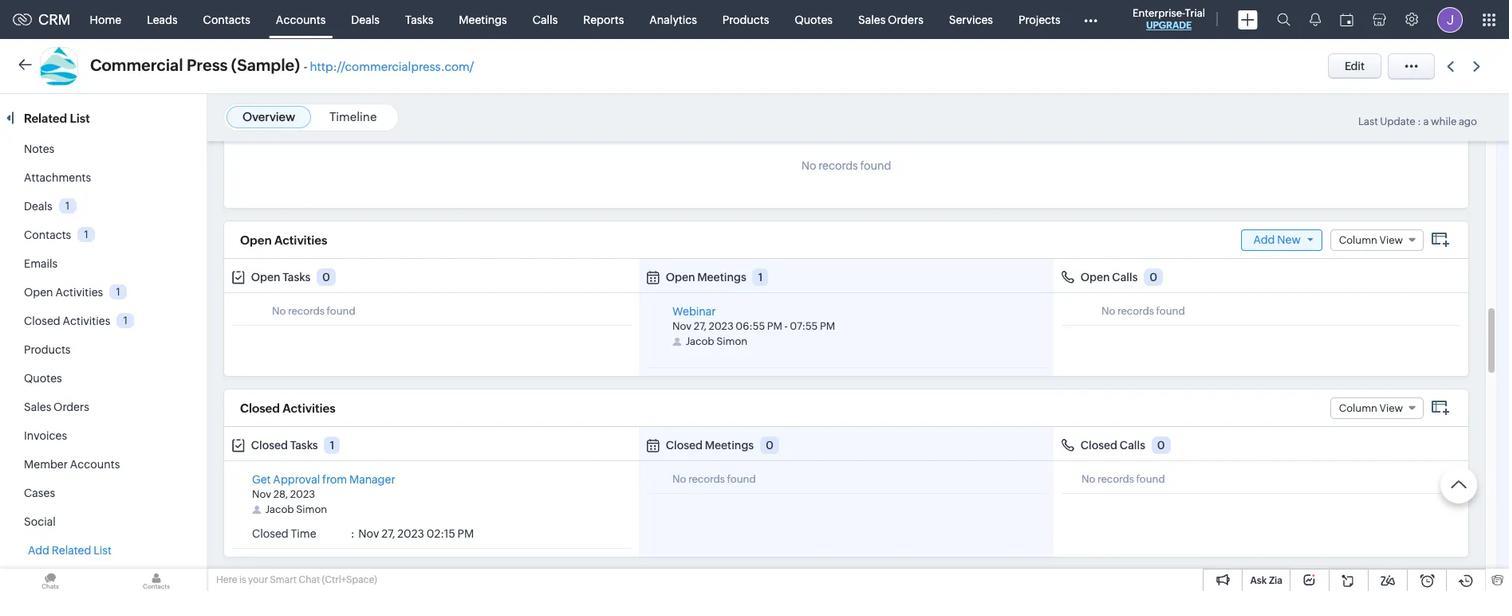 Task type: vqa. For each thing, say whether or not it's contained in the screenshot.
Sales Orders link
yes



Task type: locate. For each thing, give the bounding box(es) containing it.
list up "chats" image
[[93, 545, 112, 558]]

2 vertical spatial calls
[[1120, 440, 1146, 452]]

0 horizontal spatial deals link
[[24, 200, 52, 213]]

nov
[[672, 321, 692, 333], [252, 489, 271, 501], [358, 528, 379, 541]]

1 horizontal spatial contacts link
[[190, 0, 263, 39]]

2 vertical spatial meetings
[[705, 440, 754, 452]]

reports
[[583, 13, 624, 26]]

0 vertical spatial view
[[1380, 234, 1403, 246]]

deals left tasks link
[[351, 13, 380, 26]]

0 right closed meetings
[[766, 440, 774, 452]]

0 vertical spatial add
[[1254, 233, 1275, 246]]

1 vertical spatial view
[[1380, 403, 1403, 414]]

1 for deals
[[65, 200, 70, 212]]

0 right 'open calls'
[[1150, 271, 1158, 284]]

jacob down webinar
[[686, 336, 714, 348]]

0 horizontal spatial open activities
[[24, 286, 103, 299]]

1 right open activities link
[[116, 286, 120, 298]]

1 horizontal spatial accounts
[[276, 13, 326, 26]]

0 vertical spatial sales orders link
[[846, 0, 936, 39]]

no for closed calls
[[1082, 474, 1096, 486]]

0 vertical spatial contacts
[[203, 13, 250, 26]]

nov down get
[[252, 489, 271, 501]]

meetings inside "link"
[[459, 13, 507, 26]]

your
[[248, 575, 268, 586]]

jacob simon down 28,
[[265, 504, 327, 516]]

crm link
[[13, 11, 71, 28]]

open
[[240, 233, 272, 247], [251, 271, 281, 284], [666, 271, 695, 284], [1081, 271, 1110, 284], [24, 286, 53, 299]]

deals link
[[338, 0, 392, 39], [24, 200, 52, 213]]

no for closed meetings
[[672, 474, 686, 486]]

0 horizontal spatial quotes link
[[24, 373, 62, 385]]

2 view from the top
[[1380, 403, 1403, 414]]

emails
[[24, 258, 58, 270]]

0 vertical spatial jacob
[[686, 336, 714, 348]]

jacob down 28,
[[265, 504, 294, 516]]

nov inside the webinar nov 27, 2023 06:55 pm - 07:55 pm
[[672, 321, 692, 333]]

- inside the webinar nov 27, 2023 06:55 pm - 07:55 pm
[[785, 321, 788, 333]]

accounts right "member"
[[70, 459, 120, 471]]

simon down 06:55 on the bottom of the page
[[717, 336, 748, 348]]

found for open tasks
[[327, 306, 355, 317]]

view for second column view field from the bottom of the page
[[1380, 234, 1403, 246]]

jacob for webinar
[[686, 336, 714, 348]]

simon up time
[[296, 504, 327, 516]]

webinar
[[672, 306, 716, 318]]

2023 down approval
[[290, 489, 315, 501]]

2023 inside the webinar nov 27, 2023 06:55 pm - 07:55 pm
[[709, 321, 734, 333]]

contacts image
[[106, 570, 207, 592]]

products down closed activities link
[[24, 344, 71, 357]]

add related list
[[28, 545, 112, 558]]

column view
[[1339, 234, 1403, 246], [1339, 403, 1403, 414]]

1 horizontal spatial 27,
[[694, 321, 707, 333]]

pm right 02:15 on the left bottom
[[458, 528, 474, 541]]

0 vertical spatial column view
[[1339, 234, 1403, 246]]

upgrade
[[1146, 20, 1192, 31]]

next record image
[[1473, 61, 1484, 71]]

accounts
[[276, 13, 326, 26], [70, 459, 120, 471]]

products link down closed activities link
[[24, 344, 71, 357]]

2 horizontal spatial 2023
[[709, 321, 734, 333]]

related up notes link
[[24, 112, 67, 125]]

27,
[[694, 321, 707, 333], [381, 528, 395, 541]]

column for 1st column view field from the bottom
[[1339, 403, 1378, 414]]

2023 inside get approval from manager nov 28, 2023
[[290, 489, 315, 501]]

column
[[1339, 234, 1378, 246], [1339, 403, 1378, 414]]

1 horizontal spatial jacob
[[686, 336, 714, 348]]

2 vertical spatial 2023
[[397, 528, 424, 541]]

webinar link
[[672, 306, 716, 318]]

27, left 02:15 on the left bottom
[[381, 528, 395, 541]]

calls
[[533, 13, 558, 26], [1112, 271, 1138, 284], [1120, 440, 1146, 452]]

1 horizontal spatial :
[[1418, 116, 1421, 128]]

add left the new
[[1254, 233, 1275, 246]]

add for add related list
[[28, 545, 49, 558]]

27, down webinar
[[694, 321, 707, 333]]

0 horizontal spatial 27,
[[381, 528, 395, 541]]

closed activities down open activities link
[[24, 315, 110, 328]]

1 vertical spatial -
[[785, 321, 788, 333]]

2 column view from the top
[[1339, 403, 1403, 414]]

0 horizontal spatial sales
[[24, 401, 51, 414]]

1 view from the top
[[1380, 234, 1403, 246]]

1 horizontal spatial 2023
[[397, 528, 424, 541]]

calendar image
[[1340, 13, 1354, 26]]

column for second column view field from the bottom of the page
[[1339, 234, 1378, 246]]

chats image
[[0, 570, 101, 592]]

1 vertical spatial meetings
[[697, 271, 746, 284]]

1 horizontal spatial sales orders
[[858, 13, 924, 26]]

accounts up "commercial press (sample) - http://commercialpress.com/"
[[276, 13, 326, 26]]

meetings
[[459, 13, 507, 26], [697, 271, 746, 284], [705, 440, 754, 452]]

0 horizontal spatial 2023
[[290, 489, 315, 501]]

0 horizontal spatial add
[[28, 545, 49, 558]]

1 column from the top
[[1339, 234, 1378, 246]]

related
[[24, 112, 67, 125], [52, 545, 91, 558]]

contacts up press
[[203, 13, 250, 26]]

1 for open activities
[[116, 286, 120, 298]]

records for closed calls
[[1098, 474, 1134, 486]]

0 vertical spatial accounts
[[276, 13, 326, 26]]

0 horizontal spatial accounts
[[70, 459, 120, 471]]

0 vertical spatial jacob simon
[[686, 336, 748, 348]]

open activities up open tasks
[[240, 233, 327, 247]]

: up (ctrl+space) at the left bottom
[[351, 528, 355, 541]]

quotes link
[[782, 0, 846, 39], [24, 373, 62, 385]]

1 horizontal spatial sales
[[858, 13, 886, 26]]

open tasks
[[251, 271, 310, 284]]

1 vertical spatial sales orders link
[[24, 401, 89, 414]]

view for 1st column view field from the bottom
[[1380, 403, 1403, 414]]

deals link up http://commercialpress.com/
[[338, 0, 392, 39]]

0 vertical spatial column
[[1339, 234, 1378, 246]]

0 right open tasks
[[322, 271, 330, 284]]

0 horizontal spatial -
[[304, 60, 307, 73]]

social link
[[24, 516, 56, 529]]

2 column view field from the top
[[1330, 398, 1424, 419]]

0 vertical spatial orders
[[888, 13, 924, 26]]

1 vertical spatial calls
[[1112, 271, 1138, 284]]

related up "chats" image
[[52, 545, 91, 558]]

found for closed calls
[[1136, 474, 1165, 486]]

0 vertical spatial products link
[[710, 0, 782, 39]]

-
[[304, 60, 307, 73], [785, 321, 788, 333]]

1 down attachments
[[65, 200, 70, 212]]

open activities up closed activities link
[[24, 286, 103, 299]]

0 vertical spatial deals link
[[338, 0, 392, 39]]

1 vertical spatial add
[[28, 545, 49, 558]]

jacob for get approval from manager
[[265, 504, 294, 516]]

deals down attachments
[[24, 200, 52, 213]]

column view for second column view field from the bottom of the page
[[1339, 234, 1403, 246]]

orders up invoices link
[[54, 401, 89, 414]]

1 vertical spatial column
[[1339, 403, 1378, 414]]

nov up (ctrl+space) at the left bottom
[[358, 528, 379, 541]]

1 column view from the top
[[1339, 234, 1403, 246]]

social
[[24, 516, 56, 529]]

nov inside get approval from manager nov 28, 2023
[[252, 489, 271, 501]]

activities up closed activities link
[[55, 286, 103, 299]]

0 horizontal spatial jacob
[[265, 504, 294, 516]]

1 horizontal spatial products
[[723, 13, 769, 26]]

nov down webinar
[[672, 321, 692, 333]]

meetings for open activities
[[697, 271, 746, 284]]

1 horizontal spatial -
[[785, 321, 788, 333]]

analytics
[[650, 13, 697, 26]]

pm
[[767, 321, 782, 333], [820, 321, 835, 333], [458, 528, 474, 541]]

0 horizontal spatial products
[[24, 344, 71, 357]]

0 vertical spatial 2023
[[709, 321, 734, 333]]

1 vertical spatial contacts
[[24, 229, 71, 242]]

closed activities up the closed tasks
[[240, 402, 336, 415]]

02:15
[[427, 528, 455, 541]]

0 vertical spatial quotes
[[795, 13, 833, 26]]

pm right 07:55
[[820, 321, 835, 333]]

attachments link
[[24, 172, 91, 184]]

contacts up emails
[[24, 229, 71, 242]]

0 horizontal spatial deals
[[24, 200, 52, 213]]

1 vertical spatial deals link
[[24, 200, 52, 213]]

records for open calls
[[1118, 306, 1154, 317]]

services link
[[936, 0, 1006, 39]]

jacob simon down 06:55 on the bottom of the page
[[686, 336, 748, 348]]

2 column from the top
[[1339, 403, 1378, 414]]

last
[[1358, 116, 1378, 128]]

manager
[[349, 474, 395, 487]]

enterprise-
[[1133, 7, 1185, 19]]

http://commercialpress.com/ link
[[310, 60, 474, 73]]

1 horizontal spatial nov
[[358, 528, 379, 541]]

previous record image
[[1447, 61, 1454, 71]]

1
[[65, 200, 70, 212], [84, 229, 88, 241], [758, 271, 763, 284], [116, 286, 120, 298], [123, 315, 128, 327], [330, 440, 334, 452]]

search element
[[1268, 0, 1300, 39]]

view
[[1380, 234, 1403, 246], [1380, 403, 1403, 414]]

get approval from manager link
[[252, 474, 395, 487]]

list
[[70, 112, 90, 125], [93, 545, 112, 558]]

no
[[801, 160, 816, 172], [272, 306, 286, 317], [1102, 306, 1115, 317], [672, 474, 686, 486], [1082, 474, 1096, 486]]

sales orders link
[[846, 0, 936, 39], [24, 401, 89, 414]]

nov for webinar nov 27, 2023 06:55 pm - 07:55 pm
[[672, 321, 692, 333]]

1 horizontal spatial quotes
[[795, 13, 833, 26]]

1 vertical spatial accounts
[[70, 459, 120, 471]]

1 vertical spatial tasks
[[283, 271, 310, 284]]

cases
[[24, 487, 55, 500]]

add
[[1254, 233, 1275, 246], [28, 545, 49, 558]]

no for open calls
[[1102, 306, 1115, 317]]

timeline link
[[329, 110, 377, 124]]

products link
[[710, 0, 782, 39], [24, 344, 71, 357]]

found
[[860, 160, 891, 172], [327, 306, 355, 317], [1156, 306, 1185, 317], [727, 474, 756, 486], [1136, 474, 1165, 486]]

tasks
[[405, 13, 433, 26], [283, 271, 310, 284], [290, 440, 318, 452]]

1 right closed activities link
[[123, 315, 128, 327]]

1 vertical spatial simon
[[296, 504, 327, 516]]

jacob
[[686, 336, 714, 348], [265, 504, 294, 516]]

simon for get approval from manager
[[296, 504, 327, 516]]

projects link
[[1006, 0, 1073, 39]]

Column View field
[[1330, 229, 1424, 251], [1330, 398, 1424, 419]]

1 vertical spatial open activities
[[24, 286, 103, 299]]

1 horizontal spatial sales orders link
[[846, 0, 936, 39]]

1 up open activities link
[[84, 229, 88, 241]]

is
[[239, 575, 246, 586]]

sales orders
[[858, 13, 924, 26], [24, 401, 89, 414]]

contacts link up press
[[190, 0, 263, 39]]

0 vertical spatial tasks
[[405, 13, 433, 26]]

2 vertical spatial nov
[[358, 528, 379, 541]]

trial
[[1185, 7, 1205, 19]]

27, inside the webinar nov 27, 2023 06:55 pm - 07:55 pm
[[694, 321, 707, 333]]

:
[[1418, 116, 1421, 128], [351, 528, 355, 541]]

orders left services
[[888, 13, 924, 26]]

http://commercialpress.com/
[[310, 60, 474, 73]]

0 vertical spatial sales
[[858, 13, 886, 26]]

closed meetings
[[666, 440, 754, 452]]

0 vertical spatial related
[[24, 112, 67, 125]]

smart
[[270, 575, 297, 586]]

0 vertical spatial column view field
[[1330, 229, 1424, 251]]

0 horizontal spatial jacob simon
[[265, 504, 327, 516]]

contacts link up emails
[[24, 229, 71, 242]]

1 horizontal spatial jacob simon
[[686, 336, 748, 348]]

here
[[216, 575, 237, 586]]

- right (sample)
[[304, 60, 307, 73]]

from
[[322, 474, 347, 487]]

1 vertical spatial orders
[[54, 401, 89, 414]]

home
[[90, 13, 121, 26]]

1 horizontal spatial list
[[93, 545, 112, 558]]

1 vertical spatial 27,
[[381, 528, 395, 541]]

home link
[[77, 0, 134, 39]]

open meetings
[[666, 271, 746, 284]]

1 horizontal spatial simon
[[717, 336, 748, 348]]

0 vertical spatial sales orders
[[858, 13, 924, 26]]

profile element
[[1428, 0, 1473, 39]]

jacob simon
[[686, 336, 748, 348], [265, 504, 327, 516]]

2023 for :
[[397, 528, 424, 541]]

closed activities
[[24, 315, 110, 328], [240, 402, 336, 415]]

pm for webinar nov 27, 2023 06:55 pm - 07:55 pm
[[767, 321, 782, 333]]

1 vertical spatial contacts link
[[24, 229, 71, 242]]

- left 07:55
[[785, 321, 788, 333]]

1 vertical spatial column view
[[1339, 403, 1403, 414]]

products link right the analytics
[[710, 0, 782, 39]]

0 right closed calls
[[1157, 440, 1165, 452]]

0 horizontal spatial sales orders
[[24, 401, 89, 414]]

0 vertical spatial quotes link
[[782, 0, 846, 39]]

quotes
[[795, 13, 833, 26], [24, 373, 62, 385]]

0 vertical spatial meetings
[[459, 13, 507, 26]]

add down social link
[[28, 545, 49, 558]]

0 vertical spatial contacts link
[[190, 0, 263, 39]]

pm right 06:55 on the bottom of the page
[[767, 321, 782, 333]]

closed activities link
[[24, 315, 110, 328]]

2023
[[709, 321, 734, 333], [290, 489, 315, 501], [397, 528, 424, 541]]

1 vertical spatial products link
[[24, 344, 71, 357]]

meetings link
[[446, 0, 520, 39]]

1 horizontal spatial add
[[1254, 233, 1275, 246]]

jacob simon for webinar
[[686, 336, 748, 348]]

1 vertical spatial related
[[52, 545, 91, 558]]

signals element
[[1300, 0, 1331, 39]]

: left a
[[1418, 116, 1421, 128]]

products right the analytics
[[723, 13, 769, 26]]

create menu element
[[1228, 0, 1268, 39]]

no records found
[[801, 160, 891, 172], [272, 306, 355, 317], [1102, 306, 1185, 317], [672, 474, 756, 486], [1082, 474, 1165, 486]]

cases link
[[24, 487, 55, 500]]

approval
[[273, 474, 320, 487]]

0 vertical spatial open activities
[[240, 233, 327, 247]]

0 vertical spatial deals
[[351, 13, 380, 26]]

0 horizontal spatial quotes
[[24, 373, 62, 385]]

deals
[[351, 13, 380, 26], [24, 200, 52, 213]]

0 vertical spatial 27,
[[694, 321, 707, 333]]

sales
[[858, 13, 886, 26], [24, 401, 51, 414]]

0 horizontal spatial pm
[[458, 528, 474, 541]]

list up attachments link
[[70, 112, 90, 125]]

0 horizontal spatial orders
[[54, 401, 89, 414]]

no records found for closed meetings
[[672, 474, 756, 486]]

1 vertical spatial jacob
[[265, 504, 294, 516]]

found for open calls
[[1156, 306, 1185, 317]]

2023 left 02:15 on the left bottom
[[397, 528, 424, 541]]

deals link down attachments
[[24, 200, 52, 213]]

2023 left 06:55 on the bottom of the page
[[709, 321, 734, 333]]

calls for open activities
[[1112, 271, 1138, 284]]

ask
[[1250, 576, 1267, 587]]



Task type: describe. For each thing, give the bounding box(es) containing it.
tasks link
[[392, 0, 446, 39]]

zia
[[1269, 576, 1283, 587]]

reports link
[[571, 0, 637, 39]]

1 horizontal spatial closed activities
[[240, 402, 336, 415]]

activities up open tasks
[[274, 233, 327, 247]]

0 horizontal spatial products link
[[24, 344, 71, 357]]

analytics link
[[637, 0, 710, 39]]

0 horizontal spatial contacts link
[[24, 229, 71, 242]]

activities up the closed tasks
[[283, 402, 336, 415]]

1 vertical spatial quotes
[[24, 373, 62, 385]]

07:55
[[790, 321, 818, 333]]

0 vertical spatial closed activities
[[24, 315, 110, 328]]

activities down open activities link
[[63, 315, 110, 328]]

member accounts
[[24, 459, 120, 471]]

2 horizontal spatial pm
[[820, 321, 835, 333]]

no for open tasks
[[272, 306, 286, 317]]

1 horizontal spatial deals
[[351, 13, 380, 26]]

tasks for closed activities
[[290, 440, 318, 452]]

0 horizontal spatial contacts
[[24, 229, 71, 242]]

no records found for open calls
[[1102, 306, 1185, 317]]

records for closed meetings
[[688, 474, 725, 486]]

add new
[[1254, 233, 1301, 246]]

28,
[[273, 489, 288, 501]]

0 vertical spatial products
[[723, 13, 769, 26]]

records for open tasks
[[288, 306, 325, 317]]

1 vertical spatial products
[[24, 344, 71, 357]]

edit
[[1345, 60, 1365, 73]]

timeline
[[329, 110, 377, 124]]

meetings for closed activities
[[705, 440, 754, 452]]

calls for closed activities
[[1120, 440, 1146, 452]]

a
[[1423, 116, 1429, 128]]

leads link
[[134, 0, 190, 39]]

(ctrl+space)
[[322, 575, 377, 586]]

0 for open calls
[[1150, 271, 1158, 284]]

services
[[949, 13, 993, 26]]

1 vertical spatial sales orders
[[24, 401, 89, 414]]

0 for closed meetings
[[766, 440, 774, 452]]

attachments
[[24, 172, 91, 184]]

profile image
[[1437, 7, 1463, 32]]

1 up the webinar nov 27, 2023 06:55 pm - 07:55 pm
[[758, 271, 763, 284]]

invoices link
[[24, 430, 67, 443]]

found for closed meetings
[[727, 474, 756, 486]]

add for add new
[[1254, 233, 1275, 246]]

(sample)
[[231, 56, 300, 74]]

0 vertical spatial :
[[1418, 116, 1421, 128]]

chat
[[299, 575, 320, 586]]

1 vertical spatial sales
[[24, 401, 51, 414]]

2023 for webinar
[[709, 321, 734, 333]]

projects
[[1019, 13, 1061, 26]]

1 vertical spatial list
[[93, 545, 112, 558]]

0 horizontal spatial list
[[70, 112, 90, 125]]

open activities link
[[24, 286, 103, 299]]

member accounts link
[[24, 459, 120, 471]]

overview
[[242, 110, 295, 124]]

ask zia
[[1250, 576, 1283, 587]]

1 horizontal spatial orders
[[888, 13, 924, 26]]

no records found for closed calls
[[1082, 474, 1165, 486]]

here is your smart chat (ctrl+space)
[[216, 575, 377, 586]]

webinar nov 27, 2023 06:55 pm - 07:55 pm
[[672, 306, 835, 333]]

closed time
[[252, 528, 316, 541]]

nov for : nov 27, 2023 02:15 pm
[[358, 528, 379, 541]]

while
[[1431, 116, 1457, 128]]

1 vertical spatial quotes link
[[24, 373, 62, 385]]

closed tasks
[[251, 440, 318, 452]]

crm
[[38, 11, 71, 28]]

Other Modules field
[[1073, 7, 1108, 32]]

closed calls
[[1081, 440, 1146, 452]]

0 for closed calls
[[1157, 440, 1165, 452]]

signals image
[[1310, 13, 1321, 26]]

27, for :
[[381, 528, 395, 541]]

1 for closed activities
[[123, 315, 128, 327]]

edit button
[[1328, 53, 1382, 79]]

27, for webinar
[[694, 321, 707, 333]]

1 up from
[[330, 440, 334, 452]]

get
[[252, 474, 271, 487]]

0 vertical spatial calls
[[533, 13, 558, 26]]

related list
[[24, 112, 93, 125]]

invoices
[[24, 430, 67, 443]]

notes link
[[24, 143, 54, 156]]

1 horizontal spatial quotes link
[[782, 0, 846, 39]]

overview link
[[242, 110, 295, 124]]

create menu image
[[1238, 10, 1258, 29]]

commercial
[[90, 56, 183, 74]]

ago
[[1459, 116, 1477, 128]]

- inside "commercial press (sample) - http://commercialpress.com/"
[[304, 60, 307, 73]]

1 column view field from the top
[[1330, 229, 1424, 251]]

member
[[24, 459, 68, 471]]

calls link
[[520, 0, 571, 39]]

1 horizontal spatial open activities
[[240, 233, 327, 247]]

0 for open tasks
[[322, 271, 330, 284]]

1 vertical spatial :
[[351, 528, 355, 541]]

: nov 27, 2023 02:15 pm
[[351, 528, 474, 541]]

emails link
[[24, 258, 58, 270]]

notes
[[24, 143, 54, 156]]

simon for webinar
[[717, 336, 748, 348]]

no records found for open tasks
[[272, 306, 355, 317]]

last update : a while ago
[[1358, 116, 1477, 128]]

open calls
[[1081, 271, 1138, 284]]

1 horizontal spatial products link
[[710, 0, 782, 39]]

tasks for open activities
[[283, 271, 310, 284]]

leads
[[147, 13, 178, 26]]

press
[[187, 56, 228, 74]]

accounts link
[[263, 0, 338, 39]]

column view for 1st column view field from the bottom
[[1339, 403, 1403, 414]]

1 for contacts
[[84, 229, 88, 241]]

update
[[1380, 116, 1416, 128]]

enterprise-trial upgrade
[[1133, 7, 1205, 31]]

get approval from manager nov 28, 2023
[[252, 474, 395, 501]]

0 horizontal spatial sales orders link
[[24, 401, 89, 414]]

new
[[1277, 233, 1301, 246]]

time
[[291, 528, 316, 541]]

jacob simon for get approval from manager
[[265, 504, 327, 516]]

1 vertical spatial deals
[[24, 200, 52, 213]]

06:55
[[736, 321, 765, 333]]

pm for : nov 27, 2023 02:15 pm
[[458, 528, 474, 541]]

search image
[[1277, 13, 1291, 26]]

commercial press (sample) - http://commercialpress.com/
[[90, 56, 474, 74]]



